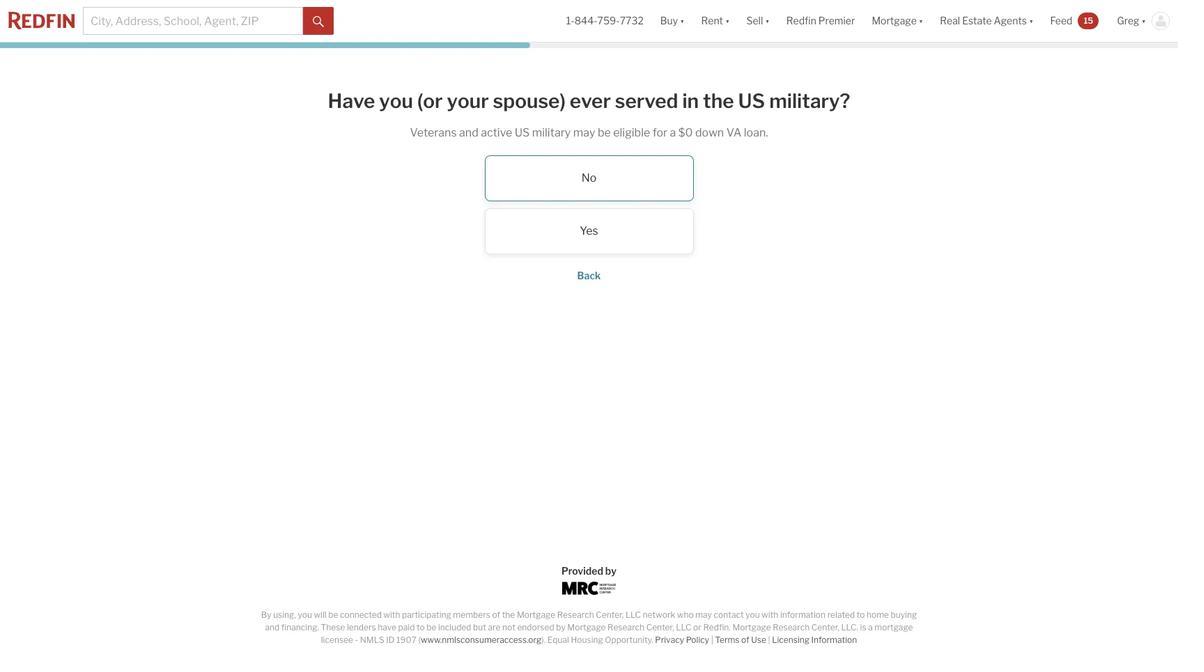 Task type: describe. For each thing, give the bounding box(es) containing it.
us
[[515, 126, 530, 139]]

buying
[[891, 610, 917, 620]]

▾ for buy ▾
[[680, 15, 685, 27]]

mortgage ▾
[[872, 15, 923, 27]]

-
[[355, 635, 358, 645]]

1907
[[396, 635, 417, 645]]

0 horizontal spatial llc
[[626, 610, 641, 620]]

2 with from the left
[[762, 610, 779, 620]]

provided by
[[561, 565, 617, 577]]

0 horizontal spatial be
[[328, 610, 338, 620]]

1-844-759-7732 link
[[566, 15, 644, 27]]

financing.
[[281, 622, 319, 633]]

have
[[378, 622, 396, 633]]

sell
[[747, 15, 763, 27]]

sell ▾
[[747, 15, 770, 27]]

licensee
[[321, 635, 353, 645]]

premier
[[819, 15, 855, 27]]

back button
[[577, 269, 601, 281]]

spouse)
[[493, 89, 566, 113]]

759-
[[597, 15, 620, 27]]

by inside the "by using, you will be connected with participating members of the mortgage research center, llc network who may contact you with information related to home buying and financing. these lenders have paid to be included but are not endorsed by mortgage research center, llc or redfin. mortgage research center, llc. is a mortgage licensee - nmls id 1907 ("
[[556, 622, 566, 633]]

have you (or your spouse) ever served in the us military? option group
[[310, 155, 868, 254]]

use
[[751, 635, 766, 645]]

your
[[447, 89, 489, 113]]

the inside the "by using, you will be connected with participating members of the mortgage research center, llc network who may contact you with information related to home buying and financing. these lenders have paid to be included but are not endorsed by mortgage research center, llc or redfin. mortgage research center, llc. is a mortgage licensee - nmls id 1907 ("
[[502, 610, 515, 620]]

1 with from the left
[[383, 610, 400, 620]]

information
[[780, 610, 826, 620]]

redfin premier button
[[778, 0, 864, 42]]

buy
[[660, 15, 678, 27]]

redfin
[[786, 15, 816, 27]]

(or
[[417, 89, 443, 113]]

ever
[[570, 89, 611, 113]]

City, Address, School, Agent, ZIP search field
[[83, 7, 303, 35]]

redfin premier
[[786, 15, 855, 27]]

0 horizontal spatial center,
[[596, 610, 624, 620]]

sell ▾ button
[[738, 0, 778, 42]]

1 | from the left
[[711, 635, 713, 645]]

0 horizontal spatial to
[[417, 622, 425, 633]]

mortgage up housing at the bottom of page
[[567, 622, 606, 633]]

home
[[867, 610, 889, 620]]

1 horizontal spatial center,
[[646, 622, 674, 633]]

included
[[438, 622, 471, 633]]

2 | from the left
[[768, 635, 770, 645]]

information
[[811, 635, 857, 645]]

2 horizontal spatial center,
[[811, 622, 839, 633]]

policy
[[686, 635, 709, 645]]

for
[[653, 126, 668, 139]]

in
[[682, 89, 699, 113]]

feed
[[1050, 15, 1073, 27]]

paid
[[398, 622, 415, 633]]

1-
[[566, 15, 575, 27]]

may inside the "by using, you will be connected with participating members of the mortgage research center, llc network who may contact you with information related to home buying and financing. these lenders have paid to be included but are not endorsed by mortgage research center, llc or redfin. mortgage research center, llc. is a mortgage licensee - nmls id 1907 ("
[[695, 610, 712, 620]]

1-844-759-7732
[[566, 15, 644, 27]]

terms
[[715, 635, 740, 645]]

real estate agents ▾
[[940, 15, 1034, 27]]

military
[[532, 126, 571, 139]]

agents
[[994, 15, 1027, 27]]

are
[[488, 622, 501, 633]]

rent ▾ button
[[701, 0, 730, 42]]

submit search image
[[313, 16, 324, 27]]

rent ▾ button
[[693, 0, 738, 42]]

2 horizontal spatial research
[[773, 622, 810, 633]]

equal
[[548, 635, 569, 645]]

greg ▾
[[1117, 15, 1146, 27]]

is
[[860, 622, 866, 633]]

provided
[[561, 565, 603, 577]]

using,
[[273, 610, 296, 620]]

served
[[615, 89, 678, 113]]

0 horizontal spatial research
[[557, 610, 594, 620]]

by
[[261, 610, 271, 620]]

▾ for rent ▾
[[725, 15, 730, 27]]

these
[[321, 622, 345, 633]]

).
[[542, 635, 546, 645]]

not
[[502, 622, 515, 633]]

va loan.
[[726, 126, 768, 139]]

(
[[418, 635, 421, 645]]

15
[[1084, 15, 1093, 26]]

housing
[[571, 635, 603, 645]]

have
[[328, 89, 375, 113]]



Task type: locate. For each thing, give the bounding box(es) containing it.
1 vertical spatial by
[[556, 622, 566, 633]]

the
[[703, 89, 734, 113], [502, 610, 515, 620]]

back
[[577, 269, 601, 281]]

▾ for sell ▾
[[765, 15, 770, 27]]

of left use
[[741, 635, 749, 645]]

or
[[693, 622, 701, 633]]

center, up opportunity.
[[596, 610, 624, 620]]

0 horizontal spatial may
[[573, 126, 595, 139]]

the up not
[[502, 610, 515, 620]]

2 horizontal spatial be
[[598, 126, 611, 139]]

$0
[[678, 126, 693, 139]]

but
[[473, 622, 486, 633]]

2 horizontal spatial you
[[746, 610, 760, 620]]

buy ▾ button
[[660, 0, 685, 42]]

1 horizontal spatial by
[[605, 565, 617, 577]]

▾ for mortgage ▾
[[919, 15, 923, 27]]

www.nmlsconsumeraccess.org link
[[421, 635, 542, 645]]

1 horizontal spatial to
[[857, 610, 865, 620]]

the right in
[[703, 89, 734, 113]]

0 vertical spatial be
[[598, 126, 611, 139]]

| down redfin.
[[711, 635, 713, 645]]

7732
[[620, 15, 644, 27]]

may up or
[[695, 610, 712, 620]]

www.nmlsconsumeraccess.org ). equal housing opportunity. privacy policy | terms of use | licensing information
[[421, 635, 857, 645]]

1 vertical spatial the
[[502, 610, 515, 620]]

a inside the "by using, you will be connected with participating members of the mortgage research center, llc network who may contact you with information related to home buying and financing. these lenders have paid to be included but are not endorsed by mortgage research center, llc or redfin. mortgage research center, llc. is a mortgage licensee - nmls id 1907 ("
[[868, 622, 873, 633]]

llc.
[[841, 622, 858, 633]]

1 horizontal spatial research
[[608, 622, 645, 633]]

mortgage left the "real"
[[872, 15, 917, 27]]

1 horizontal spatial be
[[427, 622, 436, 633]]

center, down network
[[646, 622, 674, 633]]

opportunity.
[[605, 635, 653, 645]]

you up financing.
[[298, 610, 312, 620]]

a left $0
[[670, 126, 676, 139]]

1 vertical spatial may
[[695, 610, 712, 620]]

terms of use link
[[715, 635, 766, 645]]

1 horizontal spatial with
[[762, 610, 779, 620]]

participating
[[402, 610, 451, 620]]

of for members
[[492, 610, 500, 620]]

buy ▾
[[660, 15, 685, 27]]

of for terms
[[741, 635, 749, 645]]

1 vertical spatial and
[[265, 622, 280, 633]]

to up (
[[417, 622, 425, 633]]

1 vertical spatial be
[[328, 610, 338, 620]]

0 horizontal spatial the
[[502, 610, 515, 620]]

with up have
[[383, 610, 400, 620]]

you left '(or'
[[379, 89, 413, 113]]

active
[[481, 126, 512, 139]]

| right use
[[768, 635, 770, 645]]

mortgage up endorsed
[[517, 610, 555, 620]]

0 horizontal spatial by
[[556, 622, 566, 633]]

mortgage
[[875, 622, 913, 633]]

and down by
[[265, 622, 280, 633]]

no
[[582, 171, 597, 184]]

have you (or your spouse) ever served in the us military?
[[328, 89, 850, 113]]

be up 'these'
[[328, 610, 338, 620]]

mortgage ▾ button
[[872, 0, 923, 42]]

844-
[[575, 15, 597, 27]]

3 ▾ from the left
[[765, 15, 770, 27]]

yes
[[580, 224, 598, 237]]

of inside the "by using, you will be connected with participating members of the mortgage research center, llc network who may contact you with information related to home buying and financing. these lenders have paid to be included but are not endorsed by mortgage research center, llc or redfin. mortgage research center, llc. is a mortgage licensee - nmls id 1907 ("
[[492, 610, 500, 620]]

research up opportunity.
[[608, 622, 645, 633]]

llc up opportunity.
[[626, 610, 641, 620]]

1 vertical spatial llc
[[676, 622, 691, 633]]

by
[[605, 565, 617, 577], [556, 622, 566, 633]]

▾ right greg on the top of the page
[[1142, 15, 1146, 27]]

greg
[[1117, 15, 1140, 27]]

licensing
[[772, 635, 810, 645]]

redfin.
[[703, 622, 731, 633]]

connected
[[340, 610, 382, 620]]

▾
[[680, 15, 685, 27], [725, 15, 730, 27], [765, 15, 770, 27], [919, 15, 923, 27], [1029, 15, 1034, 27], [1142, 15, 1146, 27]]

0 horizontal spatial and
[[265, 622, 280, 633]]

be
[[598, 126, 611, 139], [328, 610, 338, 620], [427, 622, 436, 633]]

with up use
[[762, 610, 779, 620]]

rent ▾
[[701, 15, 730, 27]]

▾ for greg ▾
[[1142, 15, 1146, 27]]

1 ▾ from the left
[[680, 15, 685, 27]]

▾ right rent
[[725, 15, 730, 27]]

by using, you will be connected with participating members of the mortgage research center, llc network who may contact you with information related to home buying and financing. these lenders have paid to be included but are not endorsed by mortgage research center, llc or redfin. mortgage research center, llc. is a mortgage licensee - nmls id 1907 (
[[261, 610, 917, 645]]

llc
[[626, 610, 641, 620], [676, 622, 691, 633]]

nmls
[[360, 635, 384, 645]]

licensing information link
[[772, 635, 857, 645]]

1 horizontal spatial may
[[695, 610, 712, 620]]

0 horizontal spatial |
[[711, 635, 713, 645]]

0 vertical spatial a
[[670, 126, 676, 139]]

llc up privacy policy link
[[676, 622, 691, 633]]

and left active at the top of page
[[459, 126, 478, 139]]

you right contact
[[746, 610, 760, 620]]

1 horizontal spatial you
[[379, 89, 413, 113]]

1 horizontal spatial a
[[868, 622, 873, 633]]

1 vertical spatial of
[[741, 635, 749, 645]]

real estate agents ▾ link
[[940, 0, 1034, 42]]

id
[[386, 635, 395, 645]]

a
[[670, 126, 676, 139], [868, 622, 873, 633]]

to up the is at the bottom right of page
[[857, 610, 865, 620]]

5 ▾ from the left
[[1029, 15, 1034, 27]]

estate
[[962, 15, 992, 27]]

a right the is at the bottom right of page
[[868, 622, 873, 633]]

0 vertical spatial and
[[459, 126, 478, 139]]

eligible
[[613, 126, 650, 139]]

mortgage inside dropdown button
[[872, 15, 917, 27]]

lenders
[[347, 622, 376, 633]]

0 horizontal spatial a
[[670, 126, 676, 139]]

1 horizontal spatial |
[[768, 635, 770, 645]]

down
[[695, 126, 724, 139]]

who
[[677, 610, 694, 620]]

0 vertical spatial to
[[857, 610, 865, 620]]

rent
[[701, 15, 723, 27]]

mortgage research center image
[[562, 582, 616, 595]]

may down the have you (or your spouse) ever served in the us military? on the top of the page
[[573, 126, 595, 139]]

0 vertical spatial by
[[605, 565, 617, 577]]

privacy policy link
[[655, 635, 709, 645]]

mortgage up use
[[733, 622, 771, 633]]

▾ right buy
[[680, 15, 685, 27]]

will
[[314, 610, 327, 620]]

by up mortgage research center image
[[605, 565, 617, 577]]

1 horizontal spatial the
[[703, 89, 734, 113]]

0 vertical spatial the
[[703, 89, 734, 113]]

6 ▾ from the left
[[1142, 15, 1146, 27]]

▾ right sell in the top right of the page
[[765, 15, 770, 27]]

center, up information
[[811, 622, 839, 633]]

mortgage ▾ button
[[864, 0, 932, 42]]

0 horizontal spatial you
[[298, 610, 312, 620]]

0 vertical spatial of
[[492, 610, 500, 620]]

4 ▾ from the left
[[919, 15, 923, 27]]

buy ▾ button
[[652, 0, 693, 42]]

www.nmlsconsumeraccess.org
[[421, 635, 542, 645]]

veterans and active us military may be eligible for a $0 down va loan.
[[410, 126, 768, 139]]

1 vertical spatial to
[[417, 622, 425, 633]]

0 horizontal spatial with
[[383, 610, 400, 620]]

contact
[[714, 610, 744, 620]]

1 horizontal spatial llc
[[676, 622, 691, 633]]

sell ▾ button
[[747, 0, 770, 42]]

1 vertical spatial a
[[868, 622, 873, 633]]

0 vertical spatial may
[[573, 126, 595, 139]]

by up equal
[[556, 622, 566, 633]]

2 ▾ from the left
[[725, 15, 730, 27]]

be left eligible
[[598, 126, 611, 139]]

research up housing at the bottom of page
[[557, 610, 594, 620]]

veterans
[[410, 126, 457, 139]]

and inside the "by using, you will be connected with participating members of the mortgage research center, llc network who may contact you with information related to home buying and financing. these lenders have paid to be included but are not endorsed by mortgage research center, llc or redfin. mortgage research center, llc. is a mortgage licensee - nmls id 1907 ("
[[265, 622, 280, 633]]

real
[[940, 15, 960, 27]]

1 horizontal spatial of
[[741, 635, 749, 645]]

0 horizontal spatial of
[[492, 610, 500, 620]]

▾ left the "real"
[[919, 15, 923, 27]]

0 vertical spatial llc
[[626, 610, 641, 620]]

related
[[827, 610, 855, 620]]

members
[[453, 610, 490, 620]]

real estate agents ▾ button
[[932, 0, 1042, 42]]

1 horizontal spatial and
[[459, 126, 478, 139]]

be down the participating
[[427, 622, 436, 633]]

research up licensing
[[773, 622, 810, 633]]

▾ inside 'dropdown button'
[[1029, 15, 1034, 27]]

▾ right agents
[[1029, 15, 1034, 27]]

us military?
[[738, 89, 850, 113]]

with
[[383, 610, 400, 620], [762, 610, 779, 620]]

endorsed
[[517, 622, 554, 633]]

of up 'are'
[[492, 610, 500, 620]]

2 vertical spatial be
[[427, 622, 436, 633]]



Task type: vqa. For each thing, say whether or not it's contained in the screenshot.
network
yes



